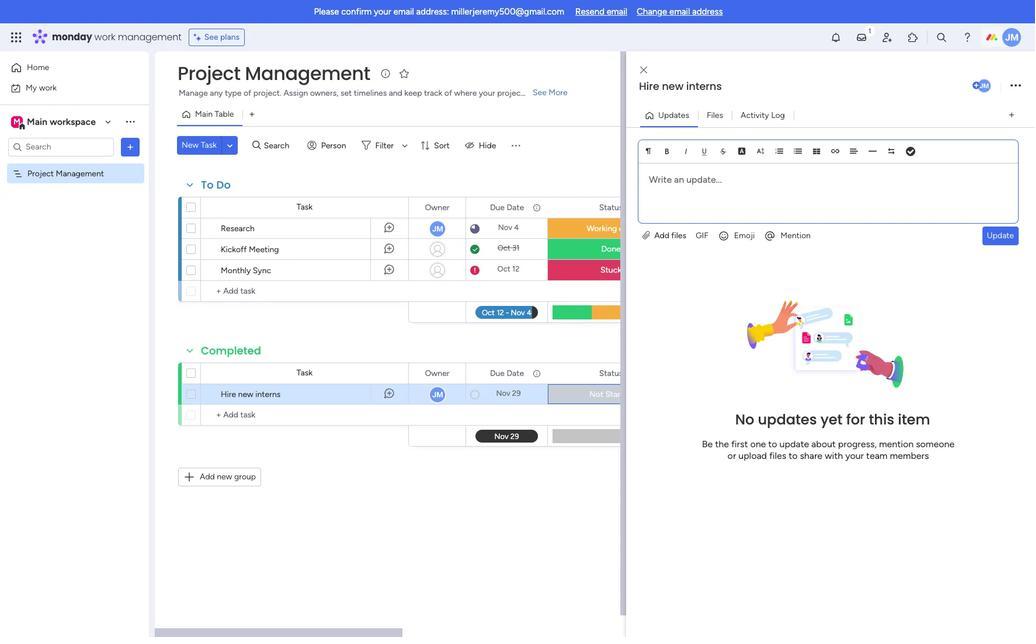 Task type: vqa. For each thing, say whether or not it's contained in the screenshot.
'monday.labs' icon
no



Task type: locate. For each thing, give the bounding box(es) containing it.
0 horizontal spatial add
[[200, 472, 215, 482]]

0 horizontal spatial add view image
[[250, 110, 254, 119]]

0 vertical spatial new
[[662, 79, 684, 93]]

select product image
[[11, 32, 22, 43]]

0 horizontal spatial your
[[374, 6, 391, 17]]

please
[[314, 6, 339, 17]]

one
[[750, 439, 766, 450]]

main table button
[[177, 105, 243, 124]]

0 vertical spatial your
[[374, 6, 391, 17]]

29
[[512, 389, 521, 398]]

project.
[[253, 88, 282, 98]]

1 horizontal spatial main
[[195, 109, 213, 119]]

1 due date from the top
[[490, 202, 524, 212]]

1 horizontal spatial of
[[445, 88, 452, 98]]

group
[[234, 472, 256, 482]]

add
[[654, 231, 669, 240], [200, 472, 215, 482]]

1 column information image from the top
[[532, 203, 542, 212]]

main inside the workspace selection element
[[27, 116, 47, 127]]

your right confirm
[[374, 6, 391, 17]]

1 vertical spatial interns
[[255, 390, 281, 400]]

option
[[0, 163, 149, 165]]

to
[[768, 439, 777, 450], [789, 450, 798, 462]]

working
[[587, 224, 617, 234]]

due date field up nov 4
[[487, 201, 527, 214]]

0 vertical spatial interns
[[686, 79, 722, 93]]

sort
[[434, 141, 450, 150]]

oct 12
[[497, 265, 520, 273]]

2 of from the left
[[445, 88, 452, 98]]

owner
[[425, 202, 450, 212], [425, 368, 450, 378]]

workspace options image
[[124, 116, 136, 128]]

your
[[374, 6, 391, 17], [479, 88, 495, 98], [845, 450, 864, 462]]

main left table
[[195, 109, 213, 119]]

2 vertical spatial your
[[845, 450, 864, 462]]

v2 search image
[[252, 139, 261, 152]]

1 vertical spatial files
[[769, 450, 786, 462]]

add to favorites image
[[398, 67, 410, 79]]

email right resend
[[607, 6, 627, 17]]

1 horizontal spatial work
[[94, 30, 115, 44]]

31
[[512, 244, 520, 252]]

hire new interns up updates
[[639, 79, 722, 93]]

plans
[[220, 32, 240, 42]]

1 vertical spatial options image
[[124, 141, 136, 153]]

1 owner from the top
[[425, 202, 450, 212]]

new
[[662, 79, 684, 93], [238, 390, 253, 400], [217, 472, 232, 482]]

1 horizontal spatial options image
[[1011, 78, 1021, 94]]

management up assign
[[245, 60, 370, 86]]

see plans
[[204, 32, 240, 42]]

project
[[497, 88, 524, 98]]

due up nov 29
[[490, 368, 505, 378]]

options image down the workspace options icon
[[124, 141, 136, 153]]

mention
[[781, 231, 811, 240]]

project management down search in workspace "field"
[[27, 169, 104, 178]]

1 vertical spatial new
[[238, 390, 253, 400]]

2 due from the top
[[490, 368, 505, 378]]

0 vertical spatial oct
[[498, 244, 510, 252]]

Status field
[[596, 201, 626, 214], [596, 367, 626, 380]]

see for see plans
[[204, 32, 218, 42]]

1 horizontal spatial your
[[479, 88, 495, 98]]

0 horizontal spatial hire new interns
[[221, 390, 281, 400]]

see left more
[[533, 88, 547, 98]]

main
[[195, 109, 213, 119], [27, 116, 47, 127]]

1 due from the top
[[490, 202, 505, 212]]

workspace
[[50, 116, 96, 127]]

1 vertical spatial task
[[297, 202, 313, 212]]

0 vertical spatial see
[[204, 32, 218, 42]]

see inside see more link
[[533, 88, 547, 98]]

see more link
[[532, 87, 569, 99]]

new down completed field
[[238, 390, 253, 400]]

column information image
[[532, 203, 542, 212], [532, 369, 542, 378]]

size image
[[757, 147, 765, 155]]

0 vertical spatial status field
[[596, 201, 626, 214]]

dapulse attachment image
[[643, 231, 650, 240]]

interns up files
[[686, 79, 722, 93]]

Hire new interns field
[[636, 79, 970, 94]]

gif button
[[691, 226, 713, 245]]

set
[[341, 88, 352, 98]]

2 horizontal spatial email
[[669, 6, 690, 17]]

1 vertical spatial hire new interns
[[221, 390, 281, 400]]

files left gif
[[671, 231, 686, 240]]

progress,
[[838, 439, 877, 450]]

0 horizontal spatial work
[[39, 83, 57, 93]]

1 vertical spatial owner
[[425, 368, 450, 378]]

1 vertical spatial project management
[[27, 169, 104, 178]]

1 vertical spatial management
[[56, 169, 104, 178]]

project down search in workspace "field"
[[27, 169, 54, 178]]

due date
[[490, 202, 524, 212], [490, 368, 524, 378]]

0 vertical spatial status
[[599, 202, 623, 212]]

of right type
[[244, 88, 251, 98]]

oct for oct 12
[[497, 265, 510, 273]]

to right one
[[768, 439, 777, 450]]

0 horizontal spatial new
[[217, 472, 232, 482]]

0 horizontal spatial options image
[[124, 141, 136, 153]]

task
[[201, 140, 217, 150], [297, 202, 313, 212], [297, 368, 313, 378]]

2 due date from the top
[[490, 368, 524, 378]]

0 vertical spatial due date
[[490, 202, 524, 212]]

files
[[671, 231, 686, 240], [769, 450, 786, 462]]

change
[[637, 6, 667, 17]]

hire
[[639, 79, 659, 93], [221, 390, 236, 400]]

oct
[[498, 244, 510, 252], [497, 265, 510, 273]]

my
[[26, 83, 37, 93]]

0 vertical spatial jeremy miller image
[[1003, 28, 1021, 47]]

your down progress,
[[845, 450, 864, 462]]

new up updates
[[662, 79, 684, 93]]

1 horizontal spatial jeremy miller image
[[1003, 28, 1021, 47]]

Due Date field
[[487, 201, 527, 214], [487, 367, 527, 380]]

hire new interns down completed field
[[221, 390, 281, 400]]

0 vertical spatial column information image
[[532, 203, 542, 212]]

manage any type of project. assign owners, set timelines and keep track of where your project stands.
[[179, 88, 552, 98]]

1 + add task text field from the top
[[207, 285, 301, 299]]

0 vertical spatial date
[[507, 202, 524, 212]]

task for completed
[[297, 368, 313, 378]]

1 vertical spatial add
[[200, 472, 215, 482]]

nov left 29
[[496, 389, 510, 398]]

this
[[869, 410, 894, 429]]

kickoff meeting
[[221, 245, 279, 255]]

1 date from the top
[[507, 202, 524, 212]]

1 vertical spatial nov
[[496, 389, 510, 398]]

+ Add task text field
[[207, 285, 301, 299], [207, 408, 301, 422]]

2 date from the top
[[507, 368, 524, 378]]

due up nov 4
[[490, 202, 505, 212]]

email for change email address
[[669, 6, 690, 17]]

Project Management field
[[175, 60, 373, 86]]

nov left 4
[[498, 223, 512, 232]]

0 vertical spatial task
[[201, 140, 217, 150]]

2 horizontal spatial your
[[845, 450, 864, 462]]

Completed field
[[198, 344, 264, 359]]

updates
[[658, 110, 689, 120]]

0 vertical spatial project management
[[178, 60, 370, 86]]

oct left 12 at the top
[[497, 265, 510, 273]]

0 vertical spatial hire new interns
[[639, 79, 722, 93]]

0 vertical spatial nov
[[498, 223, 512, 232]]

0 horizontal spatial hire
[[221, 390, 236, 400]]

1 vertical spatial due date field
[[487, 367, 527, 380]]

see left plans
[[204, 32, 218, 42]]

hire down close icon at top right
[[639, 79, 659, 93]]

1 horizontal spatial add
[[654, 231, 669, 240]]

options image
[[1011, 78, 1021, 94], [124, 141, 136, 153]]

change email address
[[637, 6, 723, 17]]

Owner field
[[422, 201, 452, 214], [422, 367, 452, 380]]

address:
[[416, 6, 449, 17]]

1 email from the left
[[393, 6, 414, 17]]

status
[[599, 202, 623, 212], [599, 368, 623, 378]]

0 vertical spatial owner field
[[422, 201, 452, 214]]

0 vertical spatial work
[[94, 30, 115, 44]]

work right the monday
[[94, 30, 115, 44]]

management down search in workspace "field"
[[56, 169, 104, 178]]

1 vertical spatial date
[[507, 368, 524, 378]]

add left group
[[200, 472, 215, 482]]

1 vertical spatial work
[[39, 83, 57, 93]]

0 vertical spatial + add task text field
[[207, 285, 301, 299]]

sync
[[253, 266, 271, 276]]

and
[[389, 88, 402, 98]]

bold image
[[663, 147, 671, 155]]

1 vertical spatial + add task text field
[[207, 408, 301, 422]]

sort button
[[415, 136, 457, 155]]

0 vertical spatial owner
[[425, 202, 450, 212]]

angle down image
[[227, 141, 233, 150]]

about
[[812, 439, 836, 450]]

or
[[728, 450, 736, 462]]

work for my
[[39, 83, 57, 93]]

close image
[[640, 66, 647, 74]]

1 horizontal spatial email
[[607, 6, 627, 17]]

0 horizontal spatial files
[[671, 231, 686, 240]]

0 vertical spatial hire
[[639, 79, 659, 93]]

monthly sync
[[221, 266, 271, 276]]

updates
[[758, 410, 817, 429]]

0 vertical spatial management
[[245, 60, 370, 86]]

0 horizontal spatial jeremy miller image
[[977, 78, 992, 93]]

1 vertical spatial to
[[789, 450, 798, 462]]

v2 overdue deadline image
[[470, 265, 480, 276]]

email right change
[[669, 6, 690, 17]]

workspace image
[[11, 115, 23, 128]]

oct left 31
[[498, 244, 510, 252]]

2 owner field from the top
[[422, 367, 452, 380]]

timelines
[[354, 88, 387, 98]]

due date up nov 29
[[490, 368, 524, 378]]

interns down completed field
[[255, 390, 281, 400]]

add new group
[[200, 472, 256, 482]]

2 owner from the top
[[425, 368, 450, 378]]

files
[[707, 110, 723, 120]]

interns
[[686, 79, 722, 93], [255, 390, 281, 400]]

0 horizontal spatial project
[[27, 169, 54, 178]]

1 of from the left
[[244, 88, 251, 98]]

new
[[182, 140, 199, 150]]

2 status from the top
[[599, 368, 623, 378]]

2 vertical spatial task
[[297, 368, 313, 378]]

see
[[204, 32, 218, 42], [533, 88, 547, 98]]

0 vertical spatial due date field
[[487, 201, 527, 214]]

2 + add task text field from the top
[[207, 408, 301, 422]]

0 vertical spatial add
[[654, 231, 669, 240]]

0 vertical spatial project
[[178, 60, 240, 86]]

address
[[692, 6, 723, 17]]

of right track
[[445, 88, 452, 98]]

2 due date field from the top
[[487, 367, 527, 380]]

your right the where
[[479, 88, 495, 98]]

1 vertical spatial see
[[533, 88, 547, 98]]

emoji button
[[713, 226, 760, 245]]

project up any
[[178, 60, 240, 86]]

due date up nov 4
[[490, 202, 524, 212]]

column information image for to do
[[532, 203, 542, 212]]

0 horizontal spatial to
[[768, 439, 777, 450]]

work inside my work button
[[39, 83, 57, 93]]

hide
[[479, 141, 496, 150]]

0 horizontal spatial see
[[204, 32, 218, 42]]

due date for to do
[[490, 202, 524, 212]]

due date for completed
[[490, 368, 524, 378]]

working on it
[[587, 224, 635, 234]]

1 vertical spatial status
[[599, 368, 623, 378]]

see inside see plans button
[[204, 32, 218, 42]]

0 horizontal spatial email
[[393, 6, 414, 17]]

email for resend email
[[607, 6, 627, 17]]

resend
[[575, 6, 605, 17]]

add view image
[[250, 110, 254, 119], [1009, 111, 1014, 120]]

email left address: on the left of the page
[[393, 6, 414, 17]]

0 horizontal spatial main
[[27, 116, 47, 127]]

2 horizontal spatial new
[[662, 79, 684, 93]]

home button
[[7, 58, 126, 77]]

status up not started
[[599, 368, 623, 378]]

project management inside list box
[[27, 169, 104, 178]]

main inside button
[[195, 109, 213, 119]]

0 horizontal spatial project management
[[27, 169, 104, 178]]

management inside 'project management' list box
[[56, 169, 104, 178]]

2 oct from the top
[[497, 265, 510, 273]]

invite members image
[[882, 32, 893, 43]]

0 horizontal spatial management
[[56, 169, 104, 178]]

1 vertical spatial project
[[27, 169, 54, 178]]

work right my
[[39, 83, 57, 93]]

status up working on it
[[599, 202, 623, 212]]

0 horizontal spatial interns
[[255, 390, 281, 400]]

main right workspace image
[[27, 116, 47, 127]]

1 vertical spatial status field
[[596, 367, 626, 380]]

add inside button
[[200, 472, 215, 482]]

3 email from the left
[[669, 6, 690, 17]]

1 horizontal spatial interns
[[686, 79, 722, 93]]

files button
[[698, 106, 732, 125]]

date up 29
[[507, 368, 524, 378]]

1 vertical spatial due
[[490, 368, 505, 378]]

2 vertical spatial new
[[217, 472, 232, 482]]

mention
[[879, 439, 914, 450]]

1 horizontal spatial files
[[769, 450, 786, 462]]

1 vertical spatial due date
[[490, 368, 524, 378]]

2 column information image from the top
[[532, 369, 542, 378]]

nov for nov 4
[[498, 223, 512, 232]]

hire down completed field
[[221, 390, 236, 400]]

1 vertical spatial column information image
[[532, 369, 542, 378]]

jeremy miller image
[[1003, 28, 1021, 47], [977, 78, 992, 93]]

1 vertical spatial oct
[[497, 265, 510, 273]]

2 email from the left
[[607, 6, 627, 17]]

date up 4
[[507, 202, 524, 212]]

files down update on the right of page
[[769, 450, 786, 462]]

new left group
[[217, 472, 232, 482]]

1 horizontal spatial hire new interns
[[639, 79, 722, 93]]

update
[[780, 439, 809, 450]]

your inside be the first one to update about progress, mention someone or upload files to share with your team members
[[845, 450, 864, 462]]

due date field up nov 29
[[487, 367, 527, 380]]

1 due date field from the top
[[487, 201, 527, 214]]

date for to do
[[507, 202, 524, 212]]

1 vertical spatial owner field
[[422, 367, 452, 380]]

0 horizontal spatial of
[[244, 88, 251, 98]]

0 vertical spatial due
[[490, 202, 505, 212]]

project
[[178, 60, 240, 86], [27, 169, 54, 178]]

add right the dapulse attachment image
[[654, 231, 669, 240]]

Search in workspace field
[[25, 140, 98, 154]]

1 horizontal spatial hire
[[639, 79, 659, 93]]

rtl ltr image
[[887, 147, 896, 155]]

status field up working on it
[[596, 201, 626, 214]]

status field up not started
[[596, 367, 626, 380]]

column information image for completed
[[532, 369, 542, 378]]

1 oct from the top
[[498, 244, 510, 252]]

completed
[[201, 344, 261, 358]]

text color image
[[738, 147, 746, 155]]

hire new interns
[[639, 79, 722, 93], [221, 390, 281, 400]]

person
[[321, 141, 346, 150]]

project management up 'project.'
[[178, 60, 370, 86]]

filter button
[[357, 136, 412, 155]]

options image right dapulse addbtn image in the top right of the page
[[1011, 78, 1021, 94]]

1 horizontal spatial see
[[533, 88, 547, 98]]

email
[[393, 6, 414, 17], [607, 6, 627, 17], [669, 6, 690, 17]]

to down update on the right of page
[[789, 450, 798, 462]]

0 vertical spatial files
[[671, 231, 686, 240]]

project management
[[178, 60, 370, 86], [27, 169, 104, 178]]

confirm
[[341, 6, 372, 17]]

nov for nov 29
[[496, 389, 510, 398]]



Task type: describe. For each thing, give the bounding box(es) containing it.
see more
[[533, 88, 568, 98]]

arrow down image
[[398, 138, 412, 152]]

activity
[[741, 110, 769, 120]]

update
[[987, 231, 1014, 240]]

gif
[[696, 231, 709, 240]]

manage
[[179, 88, 208, 98]]

date for completed
[[507, 368, 524, 378]]

be
[[702, 439, 713, 450]]

share
[[800, 450, 823, 462]]

millerjeremy500@gmail.com
[[451, 6, 564, 17]]

to do
[[201, 178, 231, 192]]

task inside button
[[201, 140, 217, 150]]

due date field for completed
[[487, 367, 527, 380]]

more
[[549, 88, 568, 98]]

nov 4
[[498, 223, 519, 232]]

the
[[715, 439, 729, 450]]

files inside be the first one to update about progress, mention someone or upload files to share with your team members
[[769, 450, 786, 462]]

menu image
[[510, 140, 522, 151]]

add for add files
[[654, 231, 669, 240]]

search everything image
[[936, 32, 948, 43]]

1 owner field from the top
[[422, 201, 452, 214]]

1 status from the top
[[599, 202, 623, 212]]

1 image
[[865, 24, 875, 37]]

for
[[846, 410, 865, 429]]

update button
[[982, 226, 1019, 245]]

person button
[[302, 136, 353, 155]]

it
[[630, 224, 635, 234]]

strikethrough image
[[719, 147, 727, 155]]

Search field
[[261, 137, 296, 154]]

add for add new group
[[200, 472, 215, 482]]

due date field for to do
[[487, 201, 527, 214]]

align image
[[850, 147, 858, 155]]

4
[[514, 223, 519, 232]]

table
[[215, 109, 234, 119]]

&bull; bullets image
[[794, 147, 802, 155]]

1 horizontal spatial management
[[245, 60, 370, 86]]

notifications image
[[830, 32, 842, 43]]

item
[[898, 410, 930, 429]]

started
[[605, 390, 633, 400]]

1 horizontal spatial add view image
[[1009, 111, 1014, 120]]

table image
[[813, 147, 821, 155]]

dapulse addbtn image
[[973, 82, 980, 89]]

main for main workspace
[[27, 116, 47, 127]]

stands.
[[526, 88, 552, 98]]

keep
[[404, 88, 422, 98]]

stuck
[[601, 265, 622, 275]]

underline image
[[700, 147, 709, 155]]

1 status field from the top
[[596, 201, 626, 214]]

owner for 1st owner field from the bottom
[[425, 368, 450, 378]]

2 status field from the top
[[596, 367, 626, 380]]

project management list box
[[0, 161, 149, 341]]

workspace selection element
[[11, 115, 98, 130]]

home
[[27, 63, 49, 72]]

be the first one to update about progress, mention someone or upload files to share with your team members
[[702, 439, 955, 462]]

mention button
[[760, 226, 816, 245]]

apps image
[[907, 32, 919, 43]]

on
[[619, 224, 628, 234]]

To Do field
[[198, 178, 234, 193]]

main workspace
[[27, 116, 96, 127]]

please confirm your email address: millerjeremy500@gmail.com
[[314, 6, 564, 17]]

to
[[201, 178, 214, 192]]

1. numbers image
[[775, 147, 783, 155]]

no updates yet for this item
[[735, 410, 930, 429]]

main for main table
[[195, 109, 213, 119]]

line image
[[869, 147, 877, 155]]

owner for 1st owner field from the top of the page
[[425, 202, 450, 212]]

updates button
[[640, 106, 698, 125]]

kickoff
[[221, 245, 247, 255]]

activity log
[[741, 110, 785, 120]]

new task
[[182, 140, 217, 150]]

link image
[[831, 147, 840, 155]]

1 vertical spatial jeremy miller image
[[977, 78, 992, 93]]

1 horizontal spatial project management
[[178, 60, 370, 86]]

hide button
[[460, 136, 503, 155]]

interns inside field
[[686, 79, 722, 93]]

add files
[[652, 231, 686, 240]]

italic image
[[682, 147, 690, 155]]

inbox image
[[856, 32, 868, 43]]

resend email
[[575, 6, 627, 17]]

first
[[731, 439, 748, 450]]

with
[[825, 450, 843, 462]]

new inside field
[[662, 79, 684, 93]]

change email address link
[[637, 6, 723, 17]]

owners,
[[310, 88, 339, 98]]

upload
[[739, 450, 767, 462]]

type
[[225, 88, 242, 98]]

format image
[[644, 147, 653, 155]]

no
[[735, 410, 754, 429]]

activity log button
[[732, 106, 794, 125]]

any
[[210, 88, 223, 98]]

see for see more
[[533, 88, 547, 98]]

1 horizontal spatial to
[[789, 450, 798, 462]]

project inside list box
[[27, 169, 54, 178]]

filter
[[375, 141, 394, 150]]

done
[[601, 244, 621, 254]]

my work button
[[7, 79, 126, 97]]

not started
[[589, 390, 633, 400]]

work for monday
[[94, 30, 115, 44]]

my work
[[26, 83, 57, 93]]

checklist image
[[906, 148, 915, 156]]

yet
[[821, 410, 843, 429]]

meeting
[[249, 245, 279, 255]]

hire inside field
[[639, 79, 659, 93]]

members
[[890, 450, 929, 462]]

monthly
[[221, 266, 251, 276]]

due for completed
[[490, 368, 505, 378]]

task for to do
[[297, 202, 313, 212]]

monday work management
[[52, 30, 182, 44]]

main table
[[195, 109, 234, 119]]

assign
[[284, 88, 308, 98]]

help image
[[962, 32, 973, 43]]

someone
[[916, 439, 955, 450]]

emoji
[[734, 231, 755, 240]]

show board description image
[[378, 68, 393, 79]]

new inside button
[[217, 472, 232, 482]]

0 vertical spatial options image
[[1011, 78, 1021, 94]]

monday
[[52, 30, 92, 44]]

oct for oct 31
[[498, 244, 510, 252]]

due for to do
[[490, 202, 505, 212]]

management
[[118, 30, 182, 44]]

where
[[454, 88, 477, 98]]

v2 done deadline image
[[470, 244, 480, 255]]

m
[[13, 117, 20, 126]]

1 horizontal spatial project
[[178, 60, 240, 86]]

log
[[771, 110, 785, 120]]

team
[[866, 450, 888, 462]]

hire new interns inside field
[[639, 79, 722, 93]]

1 horizontal spatial new
[[238, 390, 253, 400]]

1 vertical spatial your
[[479, 88, 495, 98]]

1 vertical spatial hire
[[221, 390, 236, 400]]

0 vertical spatial to
[[768, 439, 777, 450]]



